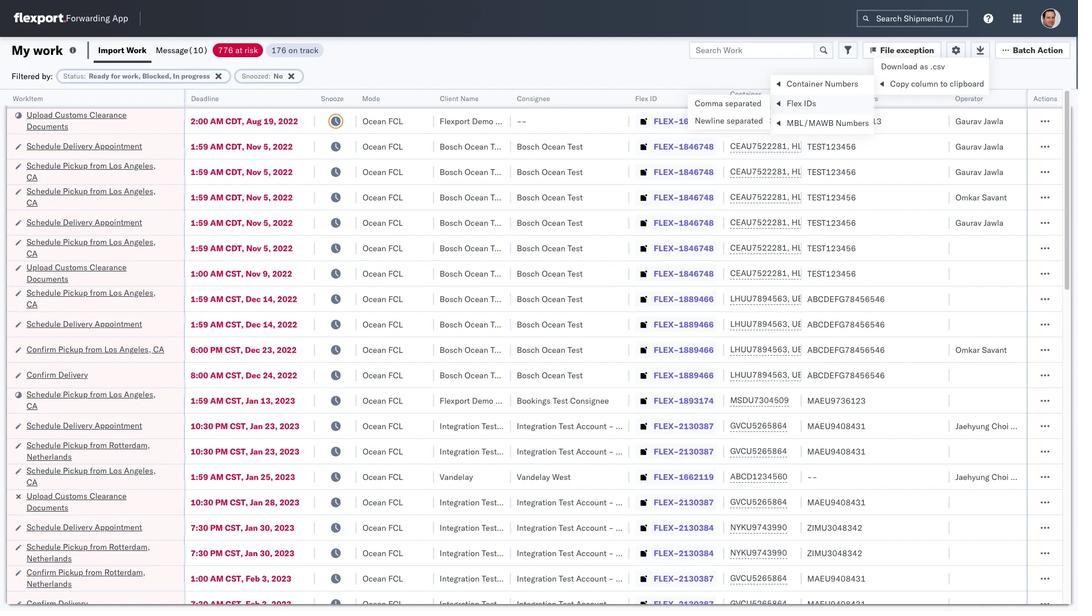 Task type: describe. For each thing, give the bounding box(es) containing it.
7:30 pm cst, jan 30, 2023 for schedule delivery appointment
[[191, 523, 295, 533]]

confirm pickup from los angeles, ca link
[[27, 344, 164, 355]]

mbl/mawb numbers inside button
[[808, 94, 878, 103]]

6 1:59 from the top
[[191, 294, 208, 304]]

status : ready for work, blocked, in progress
[[63, 71, 210, 80]]

30, for schedule delivery appointment
[[260, 523, 273, 533]]

list box containing comma separated
[[688, 95, 770, 130]]

7 flex- from the top
[[654, 269, 679, 279]]

8 fcl from the top
[[389, 294, 403, 304]]

Search Shipments (/) text field
[[857, 10, 969, 27]]

1 schedule pickup from los angeles, ca link from the top
[[27, 160, 169, 183]]

176 on track
[[271, 45, 319, 55]]

hlxu6269489, for 1:59 am cdt, nov 5, 2022 schedule delivery appointment link
[[792, 217, 851, 228]]

mbl/mawb inside button
[[808, 94, 848, 103]]

jan for schedule pickup from rotterdam, netherlands link related to 10:30
[[250, 447, 263, 457]]

9 fcl from the top
[[389, 319, 403, 330]]

23, for los
[[262, 345, 275, 355]]

flex id button
[[630, 92, 713, 104]]

19 fcl from the top
[[389, 574, 403, 584]]

1 5, from the top
[[263, 141, 271, 152]]

11 flex- from the top
[[654, 370, 679, 381]]

choi
[[992, 421, 1009, 432]]

batch action button
[[995, 41, 1071, 59]]

3 upload customs clearance documents from the top
[[27, 491, 127, 513]]

my
[[12, 42, 30, 58]]

10:30 for schedule delivery appointment
[[191, 421, 213, 432]]

6 account from the top
[[576, 574, 607, 584]]

1:00 am cst, feb 3, 2023
[[191, 574, 292, 584]]

delivery for 7:30 pm cst, jan 30, 2023
[[63, 522, 93, 533]]

2 account from the top
[[576, 447, 607, 457]]

resize handle column header for deadline button
[[302, 90, 315, 612]]

1846748 for second "schedule pickup from los angeles, ca" link from the top
[[679, 192, 714, 203]]

numbers inside "container numbers"
[[730, 99, 759, 108]]

pickup for schedule pickup from rotterdam, netherlands link related to 10:30
[[63, 440, 88, 451]]

schedule pickup from los angeles, ca for second "schedule pickup from los angeles, ca" link from the top
[[27, 186, 156, 208]]

appointment for 7:30 pm cst, jan 30, 2023
[[95, 522, 142, 533]]

numbers down mbl/mawb numbers button at the top right of the page
[[836, 118, 869, 128]]

11 fcl from the top
[[389, 370, 403, 381]]

3 flex-1846748 from the top
[[654, 192, 714, 203]]

1 1:59 from the top
[[191, 141, 208, 152]]

5 flex-1846748 from the top
[[654, 243, 714, 254]]

10:30 pm cst, jan 28, 2023
[[191, 498, 300, 508]]

4 account from the top
[[576, 523, 607, 533]]

3 schedule pickup from los angeles, ca button from the top
[[27, 236, 169, 261]]

cst, for schedule delivery appointment link corresponding to 1:59 am cst, dec 14, 2022
[[226, 319, 244, 330]]

name
[[460, 94, 479, 103]]

numbers up the ymluw236679313
[[850, 94, 878, 103]]

: for snoozed
[[269, 71, 271, 80]]

10 flex- from the top
[[654, 345, 679, 355]]

3 flex- from the top
[[654, 167, 679, 177]]

3 schedule pickup from los angeles, ca link from the top
[[27, 236, 169, 259]]

hlxu6269489, for the upload customs clearance documents link associated with 1:00 am cst, nov 9, 2022
[[792, 268, 851, 279]]

2 flex-1846748 from the top
[[654, 167, 714, 177]]

cst, for confirm pickup from rotterdam, netherlands 'link' at the bottom left of page
[[226, 574, 244, 584]]

am for fourth "schedule pickup from los angeles, ca" link
[[210, 294, 224, 304]]

20 fcl from the top
[[389, 599, 403, 610]]

15 fcl from the top
[[389, 472, 403, 483]]

confirm pickup from rotterdam, netherlands button
[[27, 567, 169, 591]]

snoozed : no
[[242, 71, 283, 80]]

10 fcl from the top
[[389, 345, 403, 355]]

comma separated
[[695, 98, 762, 109]]

snoozed
[[242, 71, 269, 80]]

1 schedule pickup from los angeles, ca button from the top
[[27, 160, 169, 184]]

appointment for 1:59 am cdt, nov 5, 2022
[[95, 217, 142, 228]]

feb for 7:30 am cst, feb 3, 2023
[[246, 599, 260, 610]]

5 fcl from the top
[[389, 218, 403, 228]]

3 1:59 am cdt, nov 5, 2022 from the top
[[191, 192, 293, 203]]

copy column to clipboard
[[891, 79, 985, 89]]

14 fcl from the top
[[389, 447, 403, 457]]

gvcu5265864 for schedule delivery appointment
[[730, 421, 787, 431]]

1:00 am cst, nov 9, 2022
[[191, 269, 292, 279]]

ceau7522281, for 2nd schedule pickup from los angeles, ca button from the top of the page
[[730, 192, 790, 202]]

client name button
[[434, 92, 500, 104]]

4 flex-1846748 from the top
[[654, 218, 714, 228]]

copy
[[891, 79, 909, 89]]

2 am from the top
[[210, 141, 224, 152]]

28,
[[265, 498, 278, 508]]

3 upload from the top
[[27, 491, 53, 502]]

aug
[[246, 116, 262, 126]]

on
[[289, 45, 298, 55]]

container numbers button
[[725, 87, 790, 108]]

origin
[[1036, 421, 1058, 432]]

7 account from the top
[[576, 599, 607, 610]]

11 resize handle column header from the left
[[1049, 90, 1063, 612]]

2:00
[[191, 116, 208, 126]]

numbers up mbl/mawb numbers button at the top right of the page
[[825, 79, 859, 89]]

work
[[33, 42, 63, 58]]

2022 for fourth "schedule pickup from los angeles, ca" link
[[277, 294, 298, 304]]

forwarding app
[[66, 13, 128, 24]]

jaehyung choi - test origin agen
[[956, 421, 1078, 432]]

1 appointment from the top
[[95, 141, 142, 151]]

hlxu8034992 for 1st schedule pickup from los angeles, ca button
[[853, 167, 910, 177]]

3 lagerfeld from the top
[[633, 498, 667, 508]]

nov for the upload customs clearance documents link associated with 1:00 am cst, nov 9, 2022
[[246, 269, 261, 279]]

message (10)
[[156, 45, 208, 55]]

9 1:59 from the top
[[191, 472, 208, 483]]

confirm delivery button for 7:30 am cst, feb 3, 2023
[[27, 598, 88, 611]]

pickup for sixth "schedule pickup from los angeles, ca" link from the top of the page
[[63, 466, 88, 476]]

20 flex- from the top
[[654, 599, 679, 610]]

1 account from the top
[[576, 421, 607, 432]]

3 1:59 from the top
[[191, 192, 208, 203]]

6 fcl from the top
[[389, 243, 403, 254]]

test123456 for 3rd "schedule pickup from los angeles, ca" link from the top of the page
[[808, 243, 856, 254]]

at
[[235, 45, 243, 55]]

am for 8:00 am cst, dec 24, 2022's confirm delivery link
[[210, 370, 224, 381]]

6:00
[[191, 345, 208, 355]]

in
[[173, 71, 180, 80]]

filtered by:
[[12, 71, 53, 81]]

snooze
[[321, 94, 344, 103]]

1:59 am cst, jan 25, 2023
[[191, 472, 295, 483]]

jawla for schedule pickup from los angeles, ca
[[984, 167, 1004, 177]]

operator
[[956, 94, 984, 103]]

as
[[920, 61, 929, 72]]

13,
[[261, 396, 273, 406]]

deadline button
[[185, 92, 304, 104]]

for
[[111, 71, 120, 80]]

2 jawla from the top
[[984, 141, 1004, 152]]

cdt, for 1:59 am cdt, nov 5, 2022 schedule delivery appointment link
[[226, 218, 244, 228]]

pm for the schedule pickup from rotterdam, netherlands button associated with 10:30 pm cst, jan 23, 2023
[[215, 447, 228, 457]]

maeu9408431 for schedule pickup from rotterdam, netherlands
[[808, 447, 866, 457]]

download as .csv
[[881, 61, 945, 72]]

abcd1234560
[[730, 472, 788, 482]]

no
[[274, 71, 283, 80]]

3 2130387 from the top
[[679, 498, 714, 508]]

1660288
[[679, 116, 714, 126]]

omkar for lhuu7894563, uetu5238478
[[956, 345, 980, 355]]

15 flex- from the top
[[654, 472, 679, 483]]

client name
[[440, 94, 479, 103]]

schedule for schedule delivery appointment link corresponding to 1:59 am cst, dec 14, 2022
[[27, 319, 61, 329]]

2023 for the confirm delivery button corresponding to 7:30 am cst, feb 3, 2023
[[272, 599, 292, 610]]

4 schedule pickup from los angeles, ca link from the top
[[27, 287, 169, 310]]

flex-1662119
[[654, 472, 714, 483]]

2022 for 1:59 am cdt, nov 5, 2022 schedule delivery appointment link
[[273, 218, 293, 228]]

4 fcl from the top
[[389, 192, 403, 203]]

id
[[650, 94, 657, 103]]

18 fcl from the top
[[389, 548, 403, 559]]

30, for schedule pickup from rotterdam, netherlands
[[260, 548, 273, 559]]

test123456 for the upload customs clearance documents link associated with 1:00 am cst, nov 9, 2022
[[808, 269, 856, 279]]

3 account from the top
[[576, 498, 607, 508]]

hlxu6269489, for 3rd "schedule pickup from los angeles, ca" link from the top of the page
[[792, 243, 851, 253]]

confirm pickup from rotterdam, netherlands
[[27, 568, 145, 590]]

upload customs clearance documents button for 2:00 am cdt, aug 19, 2022
[[27, 109, 169, 133]]

17 flex- from the top
[[654, 523, 679, 533]]

7 fcl from the top
[[389, 269, 403, 279]]

actions
[[1034, 94, 1058, 103]]

14, for schedule pickup from los angeles, ca
[[263, 294, 275, 304]]

3 documents from the top
[[27, 503, 68, 513]]

2:00 am cdt, aug 19, 2022
[[191, 116, 298, 126]]

13 flex- from the top
[[654, 421, 679, 432]]

8 flex- from the top
[[654, 294, 679, 304]]

integration test account - karl lagerfeld for the confirm delivery button corresponding to 7:30 am cst, feb 3, 2023
[[517, 599, 667, 610]]

2 cdt, from the top
[[226, 141, 244, 152]]

lhuu7894563, for schedule pickup from los angeles, ca
[[730, 294, 790, 304]]

jaehyung
[[956, 421, 990, 432]]

schedule pickup from los angeles, ca for 5th "schedule pickup from los angeles, ca" link
[[27, 389, 156, 411]]

3, for 1:00 am cst, feb 3, 2023
[[262, 574, 270, 584]]

1662119
[[679, 472, 714, 483]]

3 clearance from the top
[[90, 491, 127, 502]]

deadline
[[191, 94, 219, 103]]

(10)
[[188, 45, 208, 55]]

1 fcl from the top
[[389, 116, 403, 126]]

uetu5238478 for confirm delivery
[[792, 370, 849, 381]]

netherlands for 1:00 am cst, feb 3, 2023
[[27, 579, 72, 590]]

ready
[[89, 71, 109, 80]]

ceau7522281, hlxu6269489, hlxu8034992 for 3rd "schedule pickup from los angeles, ca" link from the top of the page
[[730, 243, 910, 253]]

schedule pickup from los angeles, ca for 1st "schedule pickup from los angeles, ca" link from the top of the page
[[27, 160, 156, 182]]

2 schedule pickup from los angeles, ca button from the top
[[27, 185, 169, 210]]

jan left 28,
[[250, 498, 263, 508]]

lhuu7894563, uetu5238478 for schedule delivery appointment
[[730, 319, 849, 330]]

1 schedule delivery appointment from the top
[[27, 141, 142, 151]]

2023 right 28,
[[280, 498, 300, 508]]

forwarding app link
[[14, 13, 128, 24]]

1 flex-1846748 from the top
[[654, 141, 714, 152]]

16 fcl from the top
[[389, 498, 403, 508]]

6 schedule pickup from los angeles, ca button from the top
[[27, 465, 169, 490]]

integration test account - karl lagerfeld for confirm pickup from rotterdam, netherlands button at left
[[517, 574, 667, 584]]

6:00 pm cst, dec 23, 2022
[[191, 345, 297, 355]]

pm down the 1:59 am cst, jan 25, 2023
[[215, 498, 228, 508]]

jan for schedule delivery appointment link associated with 7:30 pm cst, jan 30, 2023
[[245, 523, 258, 533]]

am for 5th "schedule pickup from los angeles, ca" link
[[210, 396, 224, 406]]

1 flex- from the top
[[654, 116, 679, 126]]

ocean fcl for 3rd "schedule pickup from los angeles, ca" link from the top of the page
[[363, 243, 403, 254]]

bookings
[[517, 396, 551, 406]]

schedule delivery appointment for 10:30 pm cst, jan 23, 2023
[[27, 421, 142, 431]]

gvcu5265864 for confirm delivery
[[730, 599, 787, 609]]

1 schedule delivery appointment link from the top
[[27, 140, 142, 152]]

1 test123456 from the top
[[808, 141, 856, 152]]

5 schedule pickup from los angeles, ca link from the top
[[27, 389, 169, 412]]

resize handle column header for workitem button
[[170, 90, 184, 612]]

container inside button
[[730, 90, 761, 98]]

776
[[218, 45, 233, 55]]

forwarding
[[66, 13, 110, 24]]

import
[[98, 45, 124, 55]]

6 flex- from the top
[[654, 243, 679, 254]]

7 lagerfeld from the top
[[633, 599, 667, 610]]

integration for schedule delivery appointment link associated with 7:30 pm cst, jan 30, 2023
[[517, 523, 557, 533]]

maeu9408431 for confirm pickup from rotterdam, netherlands
[[808, 574, 866, 584]]

gvcu5265864 for confirm pickup from rotterdam, netherlands
[[730, 574, 787, 584]]

hlxu6269489, for 1st "schedule pickup from los angeles, ca" link from the top of the page
[[792, 167, 851, 177]]

16 ocean fcl from the top
[[363, 498, 403, 508]]

flex-1893174
[[654, 396, 714, 406]]

pickup for 3rd "schedule pickup from los angeles, ca" link from the top of the page
[[63, 237, 88, 247]]

19 flex- from the top
[[654, 574, 679, 584]]

4 1:59 am cdt, nov 5, 2022 from the top
[[191, 218, 293, 228]]

work,
[[122, 71, 141, 80]]

5 schedule pickup from los angeles, ca button from the top
[[27, 389, 169, 413]]

container inside "list box"
[[787, 79, 823, 89]]

cst, down the 1:59 am cst, jan 25, 2023
[[230, 498, 248, 508]]

los for 3rd "schedule pickup from los angeles, ca" link from the top of the page
[[109, 237, 122, 247]]

1 ceau7522281, hlxu6269489, hlxu8034992 from the top
[[730, 141, 910, 152]]

gaurav for schedule pickup from los angeles, ca
[[956, 167, 982, 177]]

9 flex- from the top
[[654, 319, 679, 330]]

batch action
[[1013, 45, 1063, 55]]

mode button
[[357, 92, 422, 104]]

schedule delivery appointment button for 7:30 pm cst, jan 30, 2023
[[27, 522, 142, 535]]

16 flex- from the top
[[654, 498, 679, 508]]

schedule delivery appointment for 7:30 pm cst, jan 30, 2023
[[27, 522, 142, 533]]

2 lagerfeld from the top
[[633, 447, 667, 457]]

12 flex- from the top
[[654, 396, 679, 406]]

3 karl from the top
[[616, 498, 631, 508]]

batch
[[1013, 45, 1036, 55]]

.csv
[[931, 61, 945, 72]]

1 lagerfeld from the top
[[633, 421, 667, 432]]

2023 for 7:30 pm cst, jan 30, 2023 schedule delivery appointment button
[[275, 523, 295, 533]]

action
[[1038, 45, 1063, 55]]

2 ocean fcl from the top
[[363, 141, 403, 152]]

test123456 for second "schedule pickup from los angeles, ca" link from the top
[[808, 192, 856, 203]]

to
[[941, 79, 948, 89]]

ocean fcl for 5th "schedule pickup from los angeles, ca" link
[[363, 396, 403, 406]]

flex-1660288
[[654, 116, 714, 126]]

cst, up 1:00 am cst, feb 3, 2023 on the bottom left of the page
[[225, 548, 243, 559]]

4 lagerfeld from the top
[[633, 523, 667, 533]]

1846748 for the upload customs clearance documents link associated with 1:00 am cst, nov 9, 2022
[[679, 269, 714, 279]]

agen
[[1060, 421, 1078, 432]]

ca for 5th "schedule pickup from los angeles, ca" link
[[27, 401, 38, 411]]

from for confirm pickup from rotterdam, netherlands 'link' at the bottom left of page
[[85, 568, 102, 578]]

2022 for 2:00 am cdt, aug 19, 2022's the upload customs clearance documents link
[[278, 116, 298, 126]]

8 1:59 from the top
[[191, 396, 208, 406]]

resize handle column header for mode button
[[420, 90, 434, 612]]

4 schedule pickup from los angeles, ca button from the top
[[27, 287, 169, 311]]

5 flex- from the top
[[654, 218, 679, 228]]

2 gaurav from the top
[[956, 141, 982, 152]]

5 lagerfeld from the top
[[633, 548, 667, 559]]

3 gvcu5265864 from the top
[[730, 497, 787, 508]]

maeu9736123
[[808, 396, 866, 406]]

ocean fcl for schedule pickup from rotterdam, netherlands link related to 10:30
[[363, 447, 403, 457]]

lhuu7894563, uetu5238478 for schedule pickup from los angeles, ca
[[730, 294, 849, 304]]

3 customs from the top
[[55, 491, 87, 502]]

los for 1st "schedule pickup from los angeles, ca" link from the top of the page
[[109, 160, 122, 171]]

0 vertical spatial --
[[517, 116, 527, 126]]

1:59 am cst, jan 13, 2023
[[191, 396, 295, 406]]

filtered
[[12, 71, 40, 81]]

exception
[[897, 45, 935, 55]]

2023 for the schedule pickup from rotterdam, netherlands button associated with 10:30 pm cst, jan 23, 2023
[[280, 447, 300, 457]]

1 horizontal spatial --
[[808, 472, 818, 483]]

jan for sixth "schedule pickup from los angeles, ca" link from the top of the page
[[246, 472, 259, 483]]

18 flex- from the top
[[654, 548, 679, 559]]

cst, for confirm delivery link corresponding to 7:30 am cst, feb 3, 2023
[[226, 599, 244, 610]]

hlxu8034992 for the upload customs clearance documents button for 1:00 am cst, nov 9, 2022
[[853, 268, 910, 279]]

1:59 am cst, dec 14, 2022 for schedule delivery appointment
[[191, 319, 298, 330]]

abcdefg78456546 for confirm pickup from los angeles, ca
[[808, 345, 885, 355]]

risk
[[245, 45, 258, 55]]

3, for 7:30 am cst, feb 3, 2023
[[262, 599, 270, 610]]

comma
[[695, 98, 723, 109]]

1 hlxu6269489, from the top
[[792, 141, 851, 152]]

pm for 7:30 pm cst, jan 30, 2023 schedule delivery appointment button
[[210, 523, 223, 533]]

confirm pickup from los angeles, ca button
[[27, 344, 164, 357]]

download
[[881, 61, 918, 72]]



Task type: locate. For each thing, give the bounding box(es) containing it.
1 10:30 pm cst, jan 23, 2023 from the top
[[191, 421, 300, 432]]

0 vertical spatial upload customs clearance documents button
[[27, 109, 169, 133]]

schedule for sixth "schedule pickup from los angeles, ca" link from the top of the page
[[27, 466, 61, 476]]

1:00
[[191, 269, 208, 279], [191, 574, 208, 584]]

2 flexport demo consignee from the top
[[440, 396, 535, 406]]

schedule delivery appointment
[[27, 141, 142, 151], [27, 217, 142, 228], [27, 319, 142, 329], [27, 421, 142, 431], [27, 522, 142, 533]]

1 vertical spatial flexport demo consignee
[[440, 396, 535, 406]]

uetu5238478 for schedule delivery appointment
[[792, 319, 849, 330]]

6 schedule from the top
[[27, 288, 61, 298]]

2023 down 1:00 am cst, feb 3, 2023 on the bottom left of the page
[[272, 599, 292, 610]]

Search Work text field
[[689, 41, 815, 59]]

2 7:30 from the top
[[191, 548, 208, 559]]

1893174
[[679, 396, 714, 406]]

10 resize handle column header from the left
[[1013, 90, 1027, 612]]

confirm delivery link down confirm pickup from rotterdam, netherlands
[[27, 598, 88, 610]]

7:30 pm cst, jan 30, 2023 down 10:30 pm cst, jan 28, 2023
[[191, 523, 295, 533]]

ca inside button
[[153, 344, 164, 355]]

track
[[300, 45, 319, 55]]

karl for confirm pickup from rotterdam, netherlands 'link' at the bottom left of page
[[616, 574, 631, 584]]

schedule pickup from rotterdam, netherlands for 7:30 pm cst, jan 30, 2023
[[27, 542, 150, 564]]

10:30 down the 1:59 am cst, jan 13, 2023
[[191, 421, 213, 432]]

14, down 9,
[[263, 294, 275, 304]]

4 lhuu7894563, uetu5238478 from the top
[[730, 370, 849, 381]]

2022
[[278, 116, 298, 126], [273, 141, 293, 152], [273, 167, 293, 177], [273, 192, 293, 203], [273, 218, 293, 228], [273, 243, 293, 254], [272, 269, 292, 279], [277, 294, 298, 304], [277, 319, 298, 330], [277, 345, 297, 355], [277, 370, 298, 381]]

1 flex-2130384 from the top
[[654, 523, 714, 533]]

vandelay west
[[517, 472, 571, 483]]

4 appointment from the top
[[95, 421, 142, 431]]

1 vertical spatial upload customs clearance documents button
[[27, 262, 169, 286]]

1 vertical spatial confirm delivery button
[[27, 598, 88, 611]]

3 schedule pickup from los angeles, ca from the top
[[27, 237, 156, 259]]

0 vertical spatial upload customs clearance documents link
[[27, 109, 169, 132]]

1 vertical spatial 14,
[[263, 319, 275, 330]]

mbl/mawb inside "list box"
[[787, 118, 834, 128]]

0 horizontal spatial --
[[517, 116, 527, 126]]

0 vertical spatial savant
[[982, 192, 1007, 203]]

resize handle column header
[[170, 90, 184, 612], [302, 90, 315, 612], [343, 90, 357, 612], [420, 90, 434, 612], [497, 90, 511, 612], [616, 90, 630, 612], [711, 90, 725, 612], [788, 90, 802, 612], [936, 90, 950, 612], [1013, 90, 1027, 612], [1049, 90, 1063, 612]]

confirm inside confirm pickup from rotterdam, netherlands
[[27, 568, 56, 578]]

1 30, from the top
[[260, 523, 273, 533]]

jan left 25, at the left of page
[[246, 472, 259, 483]]

dec for schedule delivery appointment
[[246, 319, 261, 330]]

clearance for 1:00 am cst, nov 9, 2022
[[90, 262, 127, 273]]

upload customs clearance documents button
[[27, 109, 169, 133], [27, 262, 169, 286]]

10 schedule from the top
[[27, 440, 61, 451]]

0 vertical spatial 14,
[[263, 294, 275, 304]]

9 am from the top
[[210, 319, 224, 330]]

1 horizontal spatial list box
[[771, 75, 874, 134]]

0 vertical spatial mbl/mawb
[[808, 94, 848, 103]]

1 vertical spatial 7:30
[[191, 548, 208, 559]]

cst, up 8:00 am cst, dec 24, 2022
[[225, 345, 243, 355]]

los inside button
[[104, 344, 117, 355]]

import work
[[98, 45, 147, 55]]

jawla for schedule delivery appointment
[[984, 218, 1004, 228]]

ceau7522281, hlxu6269489, hlxu8034992
[[730, 141, 910, 152], [730, 167, 910, 177], [730, 192, 910, 202], [730, 217, 910, 228], [730, 243, 910, 253], [730, 268, 910, 279]]

cst, up the 1:59 am cst, jan 25, 2023
[[230, 447, 248, 457]]

newline separated
[[695, 116, 763, 126]]

2023
[[275, 396, 295, 406], [280, 421, 300, 432], [280, 447, 300, 457], [275, 472, 295, 483], [280, 498, 300, 508], [275, 523, 295, 533], [275, 548, 295, 559], [272, 574, 292, 584], [272, 599, 292, 610]]

cst, down 8:00 am cst, dec 24, 2022
[[226, 396, 244, 406]]

0 vertical spatial confirm delivery
[[27, 370, 88, 380]]

0 horizontal spatial list box
[[688, 95, 770, 130]]

vandelay for vandelay west
[[517, 472, 550, 483]]

4 flex-2130387 from the top
[[654, 574, 714, 584]]

mbl/mawb down ids
[[787, 118, 834, 128]]

2 schedule pickup from rotterdam, netherlands from the top
[[27, 542, 150, 564]]

cst, for 8:00 am cst, dec 24, 2022's confirm delivery link
[[226, 370, 244, 381]]

2 flex-2130387 from the top
[[654, 447, 714, 457]]

1:59 am cst, dec 14, 2022 down '1:00 am cst, nov 9, 2022'
[[191, 294, 298, 304]]

feb down 1:00 am cst, feb 3, 2023 on the bottom left of the page
[[246, 599, 260, 610]]

14 flex- from the top
[[654, 447, 679, 457]]

pm up 1:00 am cst, feb 3, 2023 on the bottom left of the page
[[210, 548, 223, 559]]

feb up 7:30 am cst, feb 3, 2023
[[246, 574, 260, 584]]

5 1:59 am cdt, nov 5, 2022 from the top
[[191, 243, 293, 254]]

flexport. image
[[14, 13, 66, 24]]

23,
[[262, 345, 275, 355], [265, 421, 278, 432], [265, 447, 278, 457]]

4 uetu5238478 from the top
[[792, 370, 849, 381]]

workitem button
[[7, 92, 172, 104]]

0 vertical spatial 1:00
[[191, 269, 208, 279]]

angeles,
[[124, 160, 156, 171], [124, 186, 156, 196], [124, 237, 156, 247], [124, 288, 156, 298], [119, 344, 151, 355], [124, 389, 156, 400], [124, 466, 156, 476]]

10 ocean fcl from the top
[[363, 345, 403, 355]]

ocean
[[363, 116, 386, 126], [363, 141, 386, 152], [465, 141, 489, 152], [542, 141, 566, 152], [363, 167, 386, 177], [465, 167, 489, 177], [542, 167, 566, 177], [363, 192, 386, 203], [465, 192, 489, 203], [542, 192, 566, 203], [363, 218, 386, 228], [465, 218, 489, 228], [542, 218, 566, 228], [363, 243, 386, 254], [465, 243, 489, 254], [542, 243, 566, 254], [363, 269, 386, 279], [465, 269, 489, 279], [542, 269, 566, 279], [363, 294, 386, 304], [465, 294, 489, 304], [542, 294, 566, 304], [363, 319, 386, 330], [465, 319, 489, 330], [542, 319, 566, 330], [363, 345, 386, 355], [465, 345, 489, 355], [542, 345, 566, 355], [363, 370, 386, 381], [465, 370, 489, 381], [542, 370, 566, 381], [363, 396, 386, 406], [363, 421, 386, 432], [363, 447, 386, 457], [363, 472, 386, 483], [363, 498, 386, 508], [363, 523, 386, 533], [363, 548, 386, 559], [363, 574, 386, 584], [363, 599, 386, 610]]

1 confirm from the top
[[27, 344, 56, 355]]

gaurav for schedule delivery appointment
[[956, 218, 982, 228]]

confirm delivery link for 7:30 am cst, feb 3, 2023
[[27, 598, 88, 610]]

8 schedule from the top
[[27, 389, 61, 400]]

7 am from the top
[[210, 269, 224, 279]]

progress
[[181, 71, 210, 80]]

my work
[[12, 42, 63, 58]]

7:30 pm cst, jan 30, 2023 up 1:00 am cst, feb 3, 2023 on the bottom left of the page
[[191, 548, 295, 559]]

1 vertical spatial omkar savant
[[956, 345, 1007, 355]]

6 schedule pickup from los angeles, ca link from the top
[[27, 465, 169, 488]]

0 vertical spatial customs
[[55, 110, 87, 120]]

1 7:30 from the top
[[191, 523, 208, 533]]

flex id
[[636, 94, 657, 103]]

1 vertical spatial nyku9743990
[[730, 548, 787, 559]]

1846748
[[679, 141, 714, 152], [679, 167, 714, 177], [679, 192, 714, 203], [679, 218, 714, 228], [679, 243, 714, 254], [679, 269, 714, 279]]

3 lhuu7894563, from the top
[[730, 345, 790, 355]]

confirm delivery button down confirm pickup from los angeles, ca button on the left bottom
[[27, 369, 88, 382]]

1 vertical spatial 3,
[[262, 599, 270, 610]]

0 vertical spatial confirm delivery button
[[27, 369, 88, 382]]

1 1889466 from the top
[[679, 294, 714, 304]]

jan down 13,
[[250, 421, 263, 432]]

5 2130387 from the top
[[679, 599, 714, 610]]

los for confirm pickup from los angeles, ca link
[[104, 344, 117, 355]]

4 schedule pickup from los angeles, ca from the top
[[27, 288, 156, 310]]

2 vertical spatial clearance
[[90, 491, 127, 502]]

container numbers up ids
[[787, 79, 859, 89]]

by:
[[42, 71, 53, 81]]

23, down 13,
[[265, 421, 278, 432]]

3, down 1:00 am cst, feb 3, 2023 on the bottom left of the page
[[262, 599, 270, 610]]

10:30 pm cst, jan 23, 2023 down the 1:59 am cst, jan 13, 2023
[[191, 421, 300, 432]]

pickup for 5th "schedule pickup from los angeles, ca" link
[[63, 389, 88, 400]]

10:30 pm cst, jan 23, 2023 for schedule delivery appointment
[[191, 421, 300, 432]]

0 vertical spatial container numbers
[[787, 79, 859, 89]]

dec down '1:00 am cst, nov 9, 2022'
[[246, 294, 261, 304]]

1 vertical spatial schedule pickup from rotterdam, netherlands
[[27, 542, 150, 564]]

cst, up the 1:59 am cst, jan 13, 2023
[[226, 370, 244, 381]]

0 horizontal spatial container numbers
[[730, 90, 761, 108]]

lhuu7894563, uetu5238478
[[730, 294, 849, 304], [730, 319, 849, 330], [730, 345, 849, 355], [730, 370, 849, 381]]

cst,
[[226, 269, 244, 279], [226, 294, 244, 304], [226, 319, 244, 330], [225, 345, 243, 355], [226, 370, 244, 381], [226, 396, 244, 406], [230, 421, 248, 432], [230, 447, 248, 457], [226, 472, 244, 483], [230, 498, 248, 508], [225, 523, 243, 533], [225, 548, 243, 559], [226, 574, 244, 584], [226, 599, 244, 610]]

0 vertical spatial netherlands
[[27, 452, 72, 462]]

3, up 7:30 am cst, feb 3, 2023
[[262, 574, 270, 584]]

3 10:30 from the top
[[191, 498, 213, 508]]

7:30 down 1:00 am cst, feb 3, 2023 on the bottom left of the page
[[191, 599, 208, 610]]

1 vertical spatial 7:30 pm cst, jan 30, 2023
[[191, 548, 295, 559]]

6 integration from the top
[[517, 574, 557, 584]]

mbl/mawb numbers inside "list box"
[[787, 118, 869, 128]]

2023 right 25, at the left of page
[[275, 472, 295, 483]]

2 customs from the top
[[55, 262, 87, 273]]

1 vertical spatial confirm delivery link
[[27, 598, 88, 610]]

1 : from the left
[[84, 71, 86, 80]]

confirm delivery button
[[27, 369, 88, 382], [27, 598, 88, 611]]

1 schedule pickup from los angeles, ca from the top
[[27, 160, 156, 182]]

1 vertical spatial feb
[[246, 599, 260, 610]]

0 vertical spatial nyku9743990
[[730, 523, 787, 533]]

: left "ready" at left
[[84, 71, 86, 80]]

2 karl from the top
[[616, 447, 631, 457]]

container numbers inside "list box"
[[787, 79, 859, 89]]

1 vertical spatial container
[[730, 90, 761, 98]]

0 vertical spatial flex-2130384
[[654, 523, 714, 533]]

ocean fcl for schedule delivery appointment link corresponding to 1:59 am cst, dec 14, 2022
[[363, 319, 403, 330]]

cst, down 1:00 am cst, feb 3, 2023 on the bottom left of the page
[[226, 599, 244, 610]]

1 vertical spatial mbl/mawb numbers
[[787, 118, 869, 128]]

7:30 pm cst, jan 30, 2023
[[191, 523, 295, 533], [191, 548, 295, 559]]

jan up 1:00 am cst, feb 3, 2023 on the bottom left of the page
[[245, 548, 258, 559]]

upload for 1:00 am cst, nov 9, 2022
[[27, 262, 53, 273]]

6 cdt, from the top
[[226, 243, 244, 254]]

upload customs clearance documents link for 2:00 am cdt, aug 19, 2022
[[27, 109, 169, 132]]

6 resize handle column header from the left
[[616, 90, 630, 612]]

4 am from the top
[[210, 192, 224, 203]]

2 vertical spatial upload customs clearance documents link
[[27, 491, 169, 514]]

upload customs clearance documents for 2:00 am cdt, aug 19, 2022
[[27, 110, 127, 132]]

cst, left 9,
[[226, 269, 244, 279]]

4 hlxu6269489, from the top
[[792, 217, 851, 228]]

jan for 7:30's schedule pickup from rotterdam, netherlands link
[[245, 548, 258, 559]]

karl
[[616, 421, 631, 432], [616, 447, 631, 457], [616, 498, 631, 508], [616, 523, 631, 533], [616, 548, 631, 559], [616, 574, 631, 584], [616, 599, 631, 610]]

cst, up 10:30 pm cst, jan 28, 2023
[[226, 472, 244, 483]]

7:30 down 10:30 pm cst, jan 28, 2023
[[191, 523, 208, 533]]

1 vertical spatial separated
[[727, 116, 763, 126]]

1 vertical spatial upload customs clearance documents
[[27, 262, 127, 284]]

1846748 for 1st "schedule pickup from los angeles, ca" link from the top of the page
[[679, 167, 714, 177]]

pm down 10:30 pm cst, jan 28, 2023
[[210, 523, 223, 533]]

pm down the 1:59 am cst, jan 13, 2023
[[215, 421, 228, 432]]

app
[[112, 13, 128, 24]]

0 vertical spatial zimu3048342
[[808, 523, 863, 533]]

0 horizontal spatial vandelay
[[440, 472, 473, 483]]

3 maeu9408431 from the top
[[808, 498, 866, 508]]

schedule delivery appointment link
[[27, 140, 142, 152], [27, 217, 142, 228], [27, 318, 142, 330], [27, 420, 142, 432], [27, 522, 142, 533]]

1 vertical spatial omkar
[[956, 345, 980, 355]]

23, up '24,'
[[262, 345, 275, 355]]

0 horizontal spatial :
[[84, 71, 86, 80]]

separated
[[725, 98, 762, 109], [727, 116, 763, 126]]

5, for 1st "schedule pickup from los angeles, ca" link from the top of the page
[[263, 167, 271, 177]]

1 vertical spatial upload customs clearance documents link
[[27, 262, 169, 285]]

3 test123456 from the top
[[808, 192, 856, 203]]

flex for flex ids
[[787, 98, 802, 109]]

karl for 7:30's schedule pickup from rotterdam, netherlands link
[[616, 548, 631, 559]]

blocked,
[[142, 71, 171, 80]]

0 vertical spatial separated
[[725, 98, 762, 109]]

ocean fcl for sixth "schedule pickup from los angeles, ca" link from the top of the page
[[363, 472, 403, 483]]

netherlands
[[27, 452, 72, 462], [27, 554, 72, 564], [27, 579, 72, 590]]

maeu9408431 for schedule delivery appointment
[[808, 421, 866, 432]]

am for 1:59 am cdt, nov 5, 2022 schedule delivery appointment link
[[210, 218, 224, 228]]

cst, for schedule delivery appointment link associated with 7:30 pm cst, jan 30, 2023
[[225, 523, 243, 533]]

jan up 25, at the left of page
[[250, 447, 263, 457]]

consignee button
[[511, 92, 618, 104]]

flexport demo consignee
[[440, 116, 535, 126], [440, 396, 535, 406]]

3 cdt, from the top
[[226, 167, 244, 177]]

1 vertical spatial clearance
[[90, 262, 127, 273]]

am
[[210, 116, 224, 126], [210, 141, 224, 152], [210, 167, 224, 177], [210, 192, 224, 203], [210, 218, 224, 228], [210, 243, 224, 254], [210, 269, 224, 279], [210, 294, 224, 304], [210, 319, 224, 330], [210, 370, 224, 381], [210, 396, 224, 406], [210, 472, 224, 483], [210, 574, 224, 584], [210, 599, 224, 610]]

2 vertical spatial documents
[[27, 503, 68, 513]]

2 1:59 am cdt, nov 5, 2022 from the top
[[191, 167, 293, 177]]

vandelay for vandelay
[[440, 472, 473, 483]]

bookings test consignee
[[517, 396, 609, 406]]

1 vertical spatial 10:30
[[191, 447, 213, 457]]

clearance for 2:00 am cdt, aug 19, 2022
[[90, 110, 127, 120]]

upload
[[27, 110, 53, 120], [27, 262, 53, 273], [27, 491, 53, 502]]

0 vertical spatial 7:30 pm cst, jan 30, 2023
[[191, 523, 295, 533]]

11 ocean fcl from the top
[[363, 370, 403, 381]]

mbl/mawb numbers button
[[802, 92, 939, 104]]

2022 for 3rd "schedule pickup from los angeles, ca" link from the top of the page
[[273, 243, 293, 254]]

4 abcdefg78456546 from the top
[[808, 370, 885, 381]]

am for sixth "schedule pickup from los angeles, ca" link from the top of the page
[[210, 472, 224, 483]]

10:30 pm cst, jan 23, 2023 up the 1:59 am cst, jan 25, 2023
[[191, 447, 300, 457]]

17 ocean fcl from the top
[[363, 523, 403, 533]]

0 vertical spatial schedule pickup from rotterdam, netherlands button
[[27, 440, 169, 464]]

0 vertical spatial omkar
[[956, 192, 980, 203]]

1 vertical spatial --
[[808, 472, 818, 483]]

2 14, from the top
[[263, 319, 275, 330]]

dec left '24,'
[[246, 370, 261, 381]]

0 vertical spatial confirm delivery link
[[27, 369, 88, 381]]

1889466 for confirm delivery
[[679, 370, 714, 381]]

pm up the 1:59 am cst, jan 25, 2023
[[215, 447, 228, 457]]

5 schedule delivery appointment from the top
[[27, 522, 142, 533]]

0 vertical spatial flexport demo consignee
[[440, 116, 535, 126]]

0 vertical spatial demo
[[472, 116, 494, 126]]

10:30
[[191, 421, 213, 432], [191, 447, 213, 457], [191, 498, 213, 508]]

2023 down the 1:59 am cst, jan 13, 2023
[[280, 421, 300, 432]]

clearance
[[90, 110, 127, 120], [90, 262, 127, 273], [90, 491, 127, 502]]

1 vertical spatial zimu3048342
[[808, 548, 863, 559]]

cst, for 5th "schedule pickup from los angeles, ca" link
[[226, 396, 244, 406]]

consignee inside consignee button
[[517, 94, 550, 103]]

1 1:00 from the top
[[191, 269, 208, 279]]

zimu3048342
[[808, 523, 863, 533], [808, 548, 863, 559]]

1 horizontal spatial container numbers
[[787, 79, 859, 89]]

ocean fcl for 10:30 pm cst, jan 23, 2023's schedule delivery appointment link
[[363, 421, 403, 432]]

schedule delivery appointment link for 1:59 am cdt, nov 5, 2022
[[27, 217, 142, 228]]

flex-1846748 button
[[636, 138, 716, 155], [636, 138, 716, 155], [636, 164, 716, 180], [636, 164, 716, 180], [636, 189, 716, 206], [636, 189, 716, 206], [636, 215, 716, 231], [636, 215, 716, 231], [636, 240, 716, 256], [636, 240, 716, 256], [636, 266, 716, 282], [636, 266, 716, 282]]

2023 down 28,
[[275, 523, 295, 533]]

pm right 6:00
[[210, 345, 223, 355]]

0 vertical spatial clearance
[[90, 110, 127, 120]]

2 horizontal spatial list box
[[874, 58, 989, 95]]

3 integration from the top
[[517, 498, 557, 508]]

separated up caiu7969337
[[725, 98, 762, 109]]

-- down consignee button
[[517, 116, 527, 126]]

from inside confirm pickup from los angeles, ca link
[[85, 344, 102, 355]]

schedule for schedule delivery appointment link associated with 7:30 pm cst, jan 30, 2023
[[27, 522, 61, 533]]

from for sixth "schedule pickup from los angeles, ca" link from the top of the page
[[90, 466, 107, 476]]

abcdefg78456546 for schedule pickup from los angeles, ca
[[808, 294, 885, 304]]

1 vertical spatial 1:59 am cst, dec 14, 2022
[[191, 319, 298, 330]]

6 ceau7522281, from the top
[[730, 268, 790, 279]]

gvcu5265864 for schedule pickup from rotterdam, netherlands
[[730, 446, 787, 457]]

container up 'flex ids'
[[787, 79, 823, 89]]

integration test account - karl lagerfeld for 7:30 pm cst, jan 30, 2023 schedule delivery appointment button
[[517, 523, 667, 533]]

1 vertical spatial container numbers
[[730, 90, 761, 108]]

1 vertical spatial upload
[[27, 262, 53, 273]]

1 vertical spatial mbl/mawb
[[787, 118, 834, 128]]

1 hlxu8034992 from the top
[[853, 141, 910, 152]]

upload customs clearance documents
[[27, 110, 127, 132], [27, 262, 127, 284], [27, 491, 127, 513]]

schedule delivery appointment button for 10:30 pm cst, jan 23, 2023
[[27, 420, 142, 433]]

am for 2:00 am cdt, aug 19, 2022's the upload customs clearance documents link
[[210, 116, 224, 126]]

schedule for second "schedule pickup from los angeles, ca" link from the top
[[27, 186, 61, 196]]

10:30 up the 1:59 am cst, jan 25, 2023
[[191, 447, 213, 457]]

30, down 28,
[[260, 523, 273, 533]]

demo down name
[[472, 116, 494, 126]]

4 confirm from the top
[[27, 599, 56, 609]]

flex inside button
[[636, 94, 649, 103]]

omkar for ceau7522281, hlxu6269489, hlxu8034992
[[956, 192, 980, 203]]

dec up 8:00 am cst, dec 24, 2022
[[245, 345, 260, 355]]

am for second "schedule pickup from los angeles, ca" link from the top
[[210, 192, 224, 203]]

jawla for upload customs clearance documents
[[984, 116, 1004, 126]]

0 vertical spatial mbl/mawb numbers
[[808, 94, 878, 103]]

:
[[84, 71, 86, 80], [269, 71, 271, 80]]

2 vertical spatial netherlands
[[27, 579, 72, 590]]

30, up 1:00 am cst, feb 3, 2023 on the bottom left of the page
[[260, 548, 273, 559]]

: left no
[[269, 71, 271, 80]]

ca for confirm pickup from los angeles, ca link
[[153, 344, 164, 355]]

1 vertical spatial customs
[[55, 262, 87, 273]]

separated down comma separated
[[727, 116, 763, 126]]

test
[[491, 141, 506, 152], [568, 141, 583, 152], [491, 167, 506, 177], [568, 167, 583, 177], [491, 192, 506, 203], [568, 192, 583, 203], [491, 218, 506, 228], [568, 218, 583, 228], [491, 243, 506, 254], [568, 243, 583, 254], [491, 269, 506, 279], [568, 269, 583, 279], [491, 294, 506, 304], [568, 294, 583, 304], [491, 319, 506, 330], [568, 319, 583, 330], [491, 345, 506, 355], [568, 345, 583, 355], [491, 370, 506, 381], [568, 370, 583, 381], [553, 396, 568, 406], [559, 421, 574, 432], [1018, 421, 1034, 432], [559, 447, 574, 457], [559, 498, 574, 508], [559, 523, 574, 533], [559, 548, 574, 559], [559, 574, 574, 584], [559, 599, 574, 610]]

1 vertical spatial schedule pickup from rotterdam, netherlands button
[[27, 542, 169, 566]]

2 : from the left
[[269, 71, 271, 80]]

schedule for 10:30 pm cst, jan 23, 2023's schedule delivery appointment link
[[27, 421, 61, 431]]

0 vertical spatial 10:30 pm cst, jan 23, 2023
[[191, 421, 300, 432]]

0 vertical spatial 2130384
[[679, 523, 714, 533]]

6 flex-1846748 from the top
[[654, 269, 714, 279]]

mbl/mawb numbers down ids
[[787, 118, 869, 128]]

zimu3048342 for schedule delivery appointment
[[808, 523, 863, 533]]

1846748 for 3rd "schedule pickup from los angeles, ca" link from the top of the page
[[679, 243, 714, 254]]

2 vertical spatial 23,
[[265, 447, 278, 457]]

1 gaurav jawla from the top
[[956, 116, 1004, 126]]

lagerfeld
[[633, 421, 667, 432], [633, 447, 667, 457], [633, 498, 667, 508], [633, 523, 667, 533], [633, 548, 667, 559], [633, 574, 667, 584], [633, 599, 667, 610]]

0 vertical spatial container
[[787, 79, 823, 89]]

4 cdt, from the top
[[226, 192, 244, 203]]

confirm delivery button down confirm pickup from rotterdam, netherlands
[[27, 598, 88, 611]]

confirm delivery link down confirm pickup from los angeles, ca button on the left bottom
[[27, 369, 88, 381]]

3 1846748 from the top
[[679, 192, 714, 203]]

newline
[[695, 116, 725, 126]]

confirm delivery down confirm pickup from los angeles, ca button on the left bottom
[[27, 370, 88, 380]]

hlxu8034992 for schedule delivery appointment button associated with 1:59 am cdt, nov 5, 2022
[[853, 217, 910, 228]]

2130387 for schedule delivery appointment
[[679, 421, 714, 432]]

flex-1889466 button
[[636, 291, 716, 307], [636, 291, 716, 307], [636, 317, 716, 333], [636, 317, 716, 333], [636, 342, 716, 358], [636, 342, 716, 358], [636, 367, 716, 384], [636, 367, 716, 384]]

2023 up 1:00 am cst, feb 3, 2023 on the bottom left of the page
[[275, 548, 295, 559]]

jan left 13,
[[246, 396, 259, 406]]

cst, down 10:30 pm cst, jan 28, 2023
[[225, 523, 243, 533]]

confirm delivery down confirm pickup from rotterdam, netherlands
[[27, 599, 88, 609]]

cst, for the upload customs clearance documents link associated with 1:00 am cst, nov 9, 2022
[[226, 269, 244, 279]]

2 2130387 from the top
[[679, 447, 714, 457]]

25,
[[261, 472, 273, 483]]

2 flex- from the top
[[654, 141, 679, 152]]

container up caiu7969337
[[730, 90, 761, 98]]

demo left the bookings
[[472, 396, 494, 406]]

from for second "schedule pickup from los angeles, ca" link from the top
[[90, 186, 107, 196]]

pickup inside confirm pickup from rotterdam, netherlands
[[58, 568, 83, 578]]

lhuu7894563,
[[730, 294, 790, 304], [730, 319, 790, 330], [730, 345, 790, 355], [730, 370, 790, 381]]

rotterdam, inside confirm pickup from rotterdam, netherlands
[[104, 568, 145, 578]]

schedule pickup from rotterdam, netherlands
[[27, 440, 150, 462], [27, 542, 150, 564]]

schedule delivery appointment button for 1:59 am cst, dec 14, 2022
[[27, 318, 142, 331]]

14, up the 6:00 pm cst, dec 23, 2022 at the bottom
[[263, 319, 275, 330]]

2 vertical spatial customs
[[55, 491, 87, 502]]

savant for ceau7522281, hlxu6269489, hlxu8034992
[[982, 192, 1007, 203]]

2 fcl from the top
[[389, 141, 403, 152]]

1 vertical spatial rotterdam,
[[109, 542, 150, 553]]

1 schedule pickup from rotterdam, netherlands from the top
[[27, 440, 150, 462]]

3 1889466 from the top
[[679, 345, 714, 355]]

list box containing download as .csv
[[874, 58, 989, 95]]

ocean fcl for second "schedule pickup from los angeles, ca" link from the top
[[363, 192, 403, 203]]

flex-1893174 button
[[636, 393, 716, 409], [636, 393, 716, 409]]

column
[[911, 79, 939, 89]]

6 karl from the top
[[616, 574, 631, 584]]

0 vertical spatial upload customs clearance documents
[[27, 110, 127, 132]]

776 at risk
[[218, 45, 258, 55]]

2023 up 7:30 am cst, feb 3, 2023
[[272, 574, 292, 584]]

0 vertical spatial 30,
[[260, 523, 273, 533]]

1 integration from the top
[[517, 421, 557, 432]]

1 vertical spatial confirm delivery
[[27, 599, 88, 609]]

7:30 up 1:00 am cst, feb 3, 2023 on the bottom left of the page
[[191, 548, 208, 559]]

bosch
[[440, 141, 463, 152], [517, 141, 540, 152], [440, 167, 463, 177], [517, 167, 540, 177], [440, 192, 463, 203], [517, 192, 540, 203], [440, 218, 463, 228], [517, 218, 540, 228], [440, 243, 463, 254], [517, 243, 540, 254], [440, 269, 463, 279], [517, 269, 540, 279], [440, 294, 463, 304], [517, 294, 540, 304], [440, 319, 463, 330], [517, 319, 540, 330], [440, 345, 463, 355], [517, 345, 540, 355], [440, 370, 463, 381], [517, 370, 540, 381]]

list box containing container numbers
[[771, 75, 874, 134]]

flex ids
[[787, 98, 817, 109]]

0 vertical spatial 1:59 am cst, dec 14, 2022
[[191, 294, 298, 304]]

separated for newline separated
[[727, 116, 763, 126]]

1:59 am cdt, nov 5, 2022
[[191, 141, 293, 152], [191, 167, 293, 177], [191, 192, 293, 203], [191, 218, 293, 228], [191, 243, 293, 254]]

demo
[[472, 116, 494, 126], [472, 396, 494, 406]]

ca
[[27, 172, 38, 182], [27, 197, 38, 208], [27, 248, 38, 259], [27, 299, 38, 310], [153, 344, 164, 355], [27, 401, 38, 411], [27, 477, 38, 488]]

2 maeu9408431 from the top
[[808, 447, 866, 457]]

ca for 3rd "schedule pickup from los angeles, ca" link from the top of the page
[[27, 248, 38, 259]]

19,
[[264, 116, 276, 126]]

jan down 10:30 pm cst, jan 28, 2023
[[245, 523, 258, 533]]

flex-1889466
[[654, 294, 714, 304], [654, 319, 714, 330], [654, 345, 714, 355], [654, 370, 714, 381]]

ceau7522281,
[[730, 141, 790, 152], [730, 167, 790, 177], [730, 192, 790, 202], [730, 217, 790, 228], [730, 243, 790, 253], [730, 268, 790, 279]]

13 fcl from the top
[[389, 421, 403, 432]]

lhuu7894563, uetu5238478 for confirm delivery
[[730, 370, 849, 381]]

flex left the id
[[636, 94, 649, 103]]

23, up 25, at the left of page
[[265, 447, 278, 457]]

workitem
[[13, 94, 43, 103]]

1 vertical spatial 1:00
[[191, 574, 208, 584]]

1 horizontal spatial :
[[269, 71, 271, 80]]

1 vertical spatial documents
[[27, 274, 68, 284]]

maeu9408431
[[808, 421, 866, 432], [808, 447, 866, 457], [808, 498, 866, 508], [808, 574, 866, 584], [808, 599, 866, 610]]

1 vertical spatial netherlands
[[27, 554, 72, 564]]

1 10:30 from the top
[[191, 421, 213, 432]]

7 integration test account - karl lagerfeld from the top
[[517, 599, 667, 610]]

24,
[[263, 370, 275, 381]]

1 vertical spatial 10:30 pm cst, jan 23, 2023
[[191, 447, 300, 457]]

17 fcl from the top
[[389, 523, 403, 533]]

0 vertical spatial feb
[[246, 574, 260, 584]]

cst, up 7:30 am cst, feb 3, 2023
[[226, 574, 244, 584]]

feb
[[246, 574, 260, 584], [246, 599, 260, 610]]

rotterdam, for 7:30 pm cst, jan 30, 2023
[[109, 542, 150, 553]]

0 vertical spatial documents
[[27, 121, 68, 132]]

2 3, from the top
[[262, 599, 270, 610]]

0 horizontal spatial flex
[[636, 94, 649, 103]]

0 vertical spatial schedule pickup from rotterdam, netherlands
[[27, 440, 150, 462]]

7 1:59 from the top
[[191, 319, 208, 330]]

hlxu6269489,
[[792, 141, 851, 152], [792, 167, 851, 177], [792, 192, 851, 202], [792, 217, 851, 228], [792, 243, 851, 253], [792, 268, 851, 279]]

-- right abcd1234560
[[808, 472, 818, 483]]

netherlands for 10:30 pm cst, jan 23, 2023
[[27, 452, 72, 462]]

10:30 down the 1:59 am cst, jan 25, 2023
[[191, 498, 213, 508]]

2 hlxu8034992 from the top
[[853, 167, 910, 177]]

numbers up caiu7969337
[[730, 99, 759, 108]]

uetu5238478
[[792, 294, 849, 304], [792, 319, 849, 330], [792, 345, 849, 355], [792, 370, 849, 381]]

gaurav jawla for schedule delivery appointment
[[956, 218, 1004, 228]]

7:30 am cst, feb 3, 2023
[[191, 599, 292, 610]]

10 am from the top
[[210, 370, 224, 381]]

2 flex-2130384 from the top
[[654, 548, 714, 559]]

1889466 for schedule pickup from los angeles, ca
[[679, 294, 714, 304]]

nyku9743990 for schedule delivery appointment
[[730, 523, 787, 533]]

upload customs clearance documents link
[[27, 109, 169, 132], [27, 262, 169, 285], [27, 491, 169, 514]]

integration test account - karl lagerfeld for schedule delivery appointment button for 10:30 pm cst, jan 23, 2023
[[517, 421, 667, 432]]

client
[[440, 94, 459, 103]]

1 vertical spatial flex-2130384
[[654, 548, 714, 559]]

3 hlxu6269489, from the top
[[792, 192, 851, 202]]

1 vertical spatial demo
[[472, 396, 494, 406]]

10:30 for schedule pickup from rotterdam, netherlands
[[191, 447, 213, 457]]

2130387 for schedule pickup from rotterdam, netherlands
[[679, 447, 714, 457]]

ceau7522281, hlxu6269489, hlxu8034992 for the upload customs clearance documents link associated with 1:00 am cst, nov 9, 2022
[[730, 268, 910, 279]]

documents for 2:00
[[27, 121, 68, 132]]

flex-1889466 for confirm pickup from los angeles, ca
[[654, 345, 714, 355]]

nov
[[246, 141, 261, 152], [246, 167, 261, 177], [246, 192, 261, 203], [246, 218, 261, 228], [246, 243, 261, 254], [246, 269, 261, 279]]

2 schedule pickup from rotterdam, netherlands button from the top
[[27, 542, 169, 566]]

2 1846748 from the top
[[679, 167, 714, 177]]

clipboard
[[950, 79, 985, 89]]

2 10:30 pm cst, jan 23, 2023 from the top
[[191, 447, 300, 457]]

4 schedule delivery appointment button from the top
[[27, 420, 142, 433]]

1 vertical spatial 2130384
[[679, 548, 714, 559]]

2 flex-1889466 from the top
[[654, 319, 714, 330]]

1 vertical spatial schedule pickup from rotterdam, netherlands link
[[27, 542, 169, 565]]

flex-2130387
[[654, 421, 714, 432], [654, 447, 714, 457], [654, 498, 714, 508], [654, 574, 714, 584], [654, 599, 714, 610]]

1:59 am cst, dec 14, 2022 up the 6:00 pm cst, dec 23, 2022 at the bottom
[[191, 319, 298, 330]]

2 vertical spatial upload customs clearance documents
[[27, 491, 127, 513]]

container numbers inside container numbers button
[[730, 90, 761, 108]]

1 vertical spatial 30,
[[260, 548, 273, 559]]

3 appointment from the top
[[95, 319, 142, 329]]

mbl/mawb up the ymluw236679313
[[808, 94, 848, 103]]

flex left ids
[[787, 98, 802, 109]]

ymluw236679313
[[808, 116, 882, 126]]

mbl/mawb numbers up the ymluw236679313
[[808, 94, 878, 103]]

3 uetu5238478 from the top
[[792, 345, 849, 355]]

from for 1st "schedule pickup from los angeles, ca" link from the top of the page
[[90, 160, 107, 171]]

rotterdam,
[[109, 440, 150, 451], [109, 542, 150, 553], [104, 568, 145, 578]]

lhuu7894563, uetu5238478 for confirm pickup from los angeles, ca
[[730, 345, 849, 355]]

angeles, inside confirm pickup from los angeles, ca link
[[119, 344, 151, 355]]

1 horizontal spatial flex
[[787, 98, 802, 109]]

mbl/mawb
[[808, 94, 848, 103], [787, 118, 834, 128]]

5 cdt, from the top
[[226, 218, 244, 228]]

cst, up the 6:00 pm cst, dec 23, 2022 at the bottom
[[226, 319, 244, 330]]

cst, down the 1:59 am cst, jan 13, 2023
[[230, 421, 248, 432]]

flex-2130384 for schedule pickup from rotterdam, netherlands
[[654, 548, 714, 559]]

1 horizontal spatial vandelay
[[517, 472, 550, 483]]

netherlands inside confirm pickup from rotterdam, netherlands
[[27, 579, 72, 590]]

1 vertical spatial savant
[[982, 345, 1007, 355]]

pickup inside confirm pickup from los angeles, ca link
[[58, 344, 83, 355]]

resize handle column header for client name button
[[497, 90, 511, 612]]

2 vertical spatial upload
[[27, 491, 53, 502]]

0 vertical spatial 7:30
[[191, 523, 208, 533]]

ocean fcl for fourth "schedule pickup from los angeles, ca" link
[[363, 294, 403, 304]]

container numbers up caiu7969337
[[730, 90, 761, 108]]

list box
[[874, 58, 989, 95], [771, 75, 874, 134], [688, 95, 770, 130]]

2 1:59 from the top
[[191, 167, 208, 177]]

1 vertical spatial 23,
[[265, 421, 278, 432]]

2023 up the 1:59 am cst, jan 25, 2023
[[280, 447, 300, 457]]

ocean fcl for confirm delivery link corresponding to 7:30 am cst, feb 3, 2023
[[363, 599, 403, 610]]

msdu7304509
[[730, 396, 789, 406]]

0 vertical spatial omkar savant
[[956, 192, 1007, 203]]

schedule for 1:59 am cdt, nov 5, 2022 schedule delivery appointment link
[[27, 217, 61, 228]]

8:00
[[191, 370, 208, 381]]

ocean fcl for confirm pickup from los angeles, ca link
[[363, 345, 403, 355]]

1 vertical spatial flexport
[[440, 396, 470, 406]]

0 vertical spatial flexport
[[440, 116, 470, 126]]

from inside confirm pickup from rotterdam, netherlands
[[85, 568, 102, 578]]

gaurav
[[956, 116, 982, 126], [956, 141, 982, 152], [956, 167, 982, 177], [956, 218, 982, 228]]

2 gvcu5265864 from the top
[[730, 446, 787, 457]]

cst, down '1:00 am cst, nov 9, 2022'
[[226, 294, 244, 304]]

2023 right 13,
[[275, 396, 295, 406]]

0 vertical spatial 3,
[[262, 574, 270, 584]]

1889466
[[679, 294, 714, 304], [679, 319, 714, 330], [679, 345, 714, 355], [679, 370, 714, 381]]

am for confirm delivery link corresponding to 7:30 am cst, feb 3, 2023
[[210, 599, 224, 610]]

dec up the 6:00 pm cst, dec 23, 2022 at the bottom
[[246, 319, 261, 330]]



Task type: vqa. For each thing, say whether or not it's contained in the screenshot.
Filtered by:
yes



